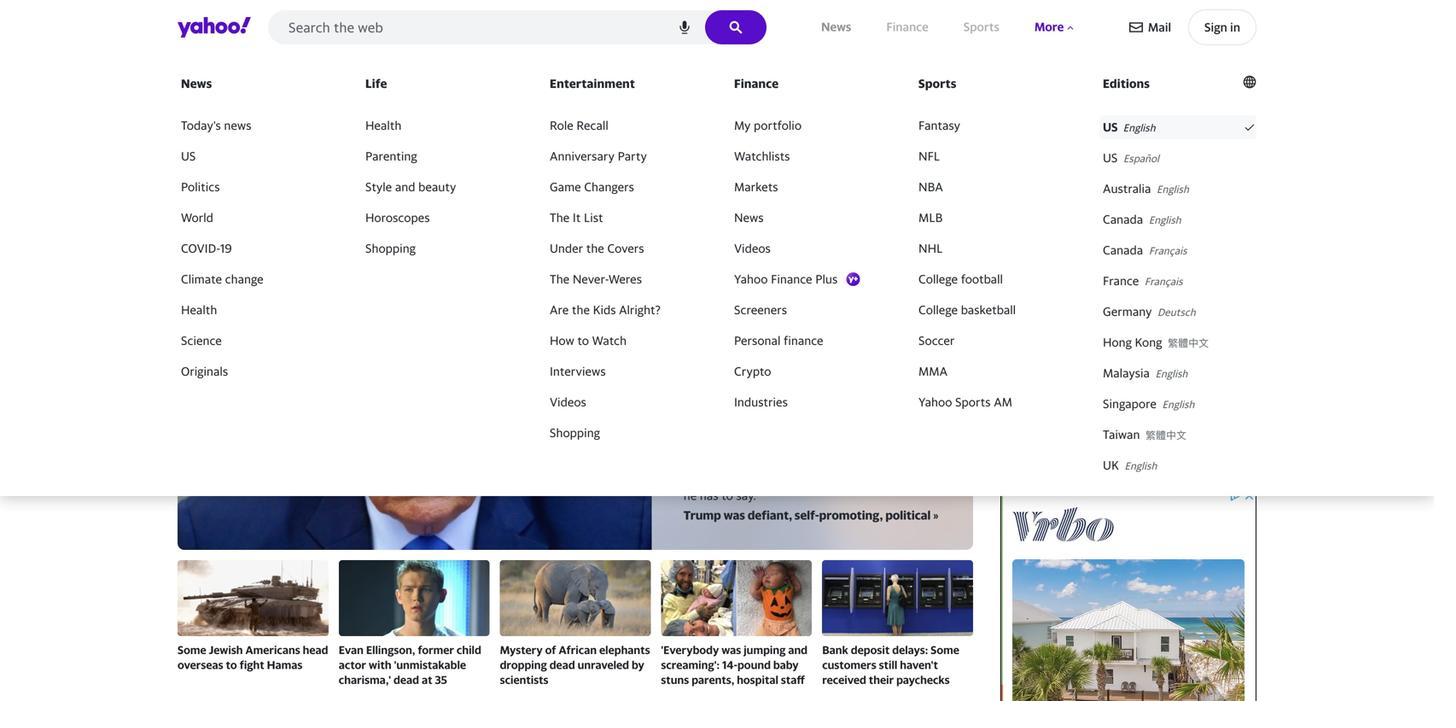 Task type: describe. For each thing, give the bounding box(es) containing it.
from
[[816, 347, 869, 374]]

markets
[[734, 180, 779, 194]]

personal
[[734, 333, 781, 347]]

the it list link
[[547, 206, 704, 230]]

not
[[823, 472, 841, 486]]

Search query text field
[[268, 10, 767, 44]]

'unmistakable
[[394, 658, 466, 672]]

canada english
[[1103, 212, 1182, 226]]

sign in link
[[1189, 9, 1257, 45]]

繁體中文 inside 'hong kong 繁體中文'
[[1168, 337, 1209, 349]]

more
[[1035, 20, 1064, 34]]

hamas
[[267, 658, 303, 672]]

yahoo for yahoo finance plus
[[734, 272, 768, 286]]

to inside how to watch link
[[578, 333, 589, 347]]

crypto
[[734, 364, 772, 378]]

matthew perry link
[[1018, 424, 1104, 437]]

now
[[1084, 336, 1109, 350]]

haven't
[[900, 658, 938, 672]]

'everybody was jumping and screaming': 14-pound baby stuns parents, hospital staff link
[[661, 560, 812, 688]]

promoting,
[[820, 508, 883, 522]]

english for singapore
[[1163, 398, 1195, 410]]

dead inside 'evan ellingson, former child actor with 'unmistakable charisma,' dead at 35'
[[394, 673, 419, 686]]

today's news
[[181, 118, 252, 132]]

videos for the bottommost videos link
[[550, 395, 587, 409]]

us for us español
[[1103, 151, 1118, 165]]

uk
[[1103, 458, 1119, 472]]

0 vertical spatial finance link
[[883, 16, 932, 38]]

delays:
[[893, 644, 929, 657]]

horoscopes link
[[362, 206, 519, 230]]

anniversary party
[[550, 149, 647, 163]]

0 vertical spatial advertisement region
[[303, 72, 1132, 285]]

some jewish americans head overseas to fight hamas link
[[178, 560, 329, 673]]

news for the bottommost news "link"
[[734, 210, 764, 225]]

1 vertical spatial sports
[[919, 76, 957, 91]]

climate
[[181, 272, 222, 286]]

nba
[[919, 180, 943, 194]]

industries link
[[731, 390, 888, 414]]

former inside at one point, an agitated judge arthur engoron raised his voice and said to the former president's lawyers, "i am not here to hear what he has to say." trump was defiant, self-promoting, political »
[[853, 454, 891, 469]]

germany deutsch
[[1103, 304, 1196, 318]]

testy
[[772, 376, 826, 403]]

trump's
[[684, 376, 768, 403]]

'everybody
[[661, 644, 719, 657]]

france français
[[1103, 274, 1183, 288]]

2 vertical spatial news link
[[731, 206, 888, 230]]

tustin
[[1146, 363, 1176, 374]]

0 vertical spatial shopping link
[[362, 237, 519, 260]]

1 vertical spatial finance
[[734, 76, 779, 91]]

recall
[[577, 118, 609, 132]]

covid-
[[181, 241, 220, 255]]

was inside 'everybody was jumping and screaming': 14-pound baby stuns parents, hospital staff
[[722, 644, 741, 657]]

us for us
[[181, 149, 196, 163]]

1 horizontal spatial health
[[366, 118, 402, 132]]

0 vertical spatial news link
[[818, 16, 855, 38]]

français for canada
[[1149, 245, 1187, 257]]

to right here
[[872, 472, 883, 486]]

news for news "link" to the top
[[822, 20, 852, 34]]

english for canada
[[1149, 214, 1182, 226]]

matthew
[[1032, 424, 1075, 436]]

at one point, an agitated judge arthur engoron raised his voice and said to the former president's lawyers, "i am not here to hear what he has to say." trump was defiant, self-promoting, political »
[[684, 437, 941, 522]]

fantasy
[[919, 118, 961, 132]]

0 vertical spatial finance
[[887, 20, 929, 34]]

how to watch
[[550, 333, 627, 347]]

dead inside mystery of african elephants dropping dead unraveled by scientists
[[550, 658, 575, 672]]

canada for canada english
[[1103, 212, 1144, 226]]

1 vertical spatial videos link
[[547, 390, 704, 414]]

mystery of african elephants dropping dead unraveled by scientists
[[500, 644, 650, 686]]

interviews link
[[547, 360, 704, 383]]

español
[[1124, 152, 1160, 164]]

entertainment
[[550, 76, 635, 91]]

yahoo finance plus link
[[731, 267, 888, 291]]

nba link
[[915, 175, 1073, 199]]

9.
[[1132, 424, 1141, 436]]

at
[[684, 437, 696, 451]]

trending
[[1032, 336, 1081, 350]]

plus
[[816, 272, 838, 286]]

france
[[1103, 274, 1139, 288]]

1 vertical spatial sports link
[[915, 73, 1073, 98]]

evan
[[339, 644, 364, 657]]

child
[[457, 644, 481, 657]]

1 vertical spatial health link
[[178, 298, 335, 322]]

nhl
[[919, 241, 943, 255]]

1 vertical spatial health
[[181, 303, 217, 317]]

mlb
[[919, 210, 943, 225]]

head
[[303, 644, 328, 657]]

role recall link
[[547, 114, 704, 137]]

and inside at one point, an agitated judge arthur engoron raised his voice and said to the former president's lawyers, "i am not here to hear what he has to say." trump was defiant, self-promoting, political »
[[769, 454, 790, 469]]

crypto link
[[731, 360, 888, 383]]

baby
[[774, 658, 799, 672]]

some inside some jewish americans head overseas to fight hamas
[[178, 644, 206, 657]]

kong
[[1135, 335, 1163, 349]]

14-
[[722, 658, 738, 672]]

alright?
[[619, 303, 661, 317]]

fraud
[[792, 405, 850, 432]]

parents,
[[692, 673, 735, 686]]

toolbar containing mail
[[1130, 9, 1257, 45]]

us for us english
[[1103, 120, 1118, 134]]

under the covers link
[[547, 237, 704, 260]]

unraveled
[[578, 658, 629, 672]]

the never-weres
[[550, 272, 642, 286]]

nfl
[[919, 149, 940, 163]]

college for college basketball
[[919, 303, 958, 317]]

was inside at one point, an agitated judge arthur engoron raised his voice and said to the former president's lawyers, "i am not here to hear what he has to say." trump was defiant, self-promoting, political »
[[724, 508, 745, 522]]

screaming':
[[661, 658, 720, 672]]

parenting link
[[362, 144, 519, 168]]

an
[[758, 437, 771, 451]]

to up not
[[818, 454, 829, 469]]

35
[[435, 673, 447, 686]]

english for malaysia
[[1156, 368, 1188, 380]]

english for australia
[[1157, 183, 1189, 195]]

world
[[181, 210, 213, 225]]

game
[[550, 180, 581, 194]]

how
[[550, 333, 575, 347]]

my portfolio link
[[731, 114, 888, 137]]

judge
[[822, 437, 853, 451]]

his inside 5 takeaways from trump's testy testimony at his civil fraud trial
[[710, 405, 740, 432]]

political »
[[886, 508, 939, 522]]

germany
[[1103, 304, 1152, 318]]

yahoo for yahoo sports am
[[919, 395, 953, 409]]

trending now
[[1032, 336, 1109, 350]]

1 vertical spatial finance link
[[731, 73, 888, 98]]

some inside bank deposit delays: some customers still haven't received their paychecks
[[931, 644, 960, 657]]



Task type: locate. For each thing, give the bounding box(es) containing it.
basketball
[[961, 303, 1016, 317]]

1 vertical spatial college
[[919, 303, 958, 317]]

1 vertical spatial the
[[550, 272, 570, 286]]

canada down australia
[[1103, 212, 1144, 226]]

defiant,
[[748, 508, 792, 522]]

some
[[178, 644, 206, 657], [931, 644, 960, 657]]

soccer link
[[915, 329, 1073, 353]]

bank deposit delays: some customers still haven't received their paychecks
[[823, 644, 960, 686]]

uk english
[[1103, 458, 1157, 472]]

1 vertical spatial news
[[181, 76, 212, 91]]

said
[[793, 454, 814, 469]]

0 horizontal spatial health
[[181, 303, 217, 317]]

2 vertical spatial sports
[[956, 395, 991, 409]]

1 vertical spatial yahoo
[[919, 395, 953, 409]]

are the kids alright? link
[[547, 298, 704, 322]]

english right uk
[[1125, 460, 1157, 472]]

shopping down horoscopes
[[366, 241, 416, 255]]

to inside some jewish americans head overseas to fight hamas
[[226, 658, 237, 672]]

trump
[[684, 508, 721, 522]]

2 college from the top
[[919, 303, 958, 317]]

english for us
[[1124, 122, 1156, 134]]

and up baby
[[788, 644, 808, 657]]

and inside "link"
[[395, 180, 415, 194]]

0 horizontal spatial shopping link
[[362, 237, 519, 260]]

1 horizontal spatial shopping
[[550, 426, 600, 440]]

screeners
[[734, 303, 787, 317]]

to down jewish
[[226, 658, 237, 672]]

deutsch
[[1158, 306, 1196, 318]]

his inside at one point, an agitated judge arthur engoron raised his voice and said to the former president's lawyers, "i am not here to hear what he has to say." trump was defiant, self-promoting, political »
[[720, 454, 735, 469]]

health up science
[[181, 303, 217, 317]]

0 vertical spatial former
[[853, 454, 891, 469]]

0 vertical spatial his
[[710, 405, 740, 432]]

1 canada from the top
[[1103, 212, 1144, 226]]

sign in
[[1205, 20, 1241, 34]]

bank
[[823, 644, 849, 657]]

yahoo finance plus
[[734, 272, 838, 286]]

singapore english
[[1103, 397, 1195, 411]]

evan ellingson, former child actor with 'unmistakable charisma,' dead at 35
[[339, 644, 481, 686]]

2 some from the left
[[931, 644, 960, 657]]

1 vertical spatial dead
[[394, 673, 419, 686]]

0 horizontal spatial health link
[[178, 298, 335, 322]]

the left it
[[550, 210, 570, 225]]

shopping down 'interviews' at the bottom of the page
[[550, 426, 600, 440]]

college for college football
[[919, 272, 958, 286]]

his down trump's
[[710, 405, 740, 432]]

mail link
[[1130, 12, 1172, 43]]

finance inside yahoo finance plus link
[[771, 272, 813, 286]]

never-
[[573, 272, 609, 286]]

hangar
[[1178, 363, 1213, 374]]

russia-
[[1146, 404, 1180, 415]]

français inside france français
[[1145, 275, 1183, 287]]

college up soccer on the right of the page
[[919, 303, 958, 317]]

has
[[700, 489, 719, 503]]

dead down of
[[550, 658, 575, 672]]

1 vertical spatial shopping
[[550, 426, 600, 440]]

staff
[[781, 673, 805, 686]]

videos link down the interviews link
[[547, 390, 704, 414]]

dallas
[[1146, 424, 1175, 436]]

english
[[1124, 122, 1156, 134], [1157, 183, 1189, 195], [1149, 214, 1182, 226], [1156, 368, 1188, 380], [1163, 398, 1195, 410], [1125, 460, 1157, 472]]

0 vertical spatial 繁體中文
[[1168, 337, 1209, 349]]

0 horizontal spatial videos link
[[547, 390, 704, 414]]

1 vertical spatial the
[[572, 303, 590, 317]]

0 horizontal spatial yahoo
[[734, 272, 768, 286]]

health link up parenting link
[[362, 114, 519, 137]]

1 vertical spatial news link
[[178, 73, 335, 98]]

us left español
[[1103, 151, 1118, 165]]

some up the 'haven't'
[[931, 644, 960, 657]]

the up are
[[550, 272, 570, 286]]

parenting
[[366, 149, 417, 163]]

0 horizontal spatial videos
[[550, 395, 587, 409]]

1 horizontal spatial yahoo
[[919, 395, 953, 409]]

0 vertical spatial sports link
[[960, 16, 1003, 38]]

0 vertical spatial the
[[586, 241, 604, 255]]

canada for canada français
[[1103, 243, 1144, 257]]

dead down 'unmistakable
[[394, 673, 419, 686]]

2 canada from the top
[[1103, 243, 1144, 257]]

actor
[[339, 658, 366, 672]]

politics
[[181, 180, 220, 194]]

health up parenting
[[366, 118, 402, 132]]

0 vertical spatial dead
[[550, 658, 575, 672]]

1 vertical spatial was
[[722, 644, 741, 657]]

1 vertical spatial 繁體中文
[[1146, 429, 1187, 441]]

1 vertical spatial at
[[422, 673, 433, 686]]

yahoo up screeners
[[734, 272, 768, 286]]

the for under
[[586, 241, 604, 255]]

one
[[700, 437, 720, 451]]

shopping link down the horoscopes link
[[362, 237, 519, 260]]

the for the never-weres
[[550, 272, 570, 286]]

0 horizontal spatial some
[[178, 644, 206, 657]]

english inside uk english
[[1125, 460, 1157, 472]]

what
[[914, 472, 941, 486]]

lawyers,
[[746, 472, 789, 486]]

us up us español
[[1103, 120, 1118, 134]]

0 vertical spatial news
[[822, 20, 852, 34]]

0 vertical spatial yahoo
[[734, 272, 768, 286]]

at left 35
[[422, 673, 433, 686]]

us link
[[178, 144, 335, 168]]

and right style
[[395, 180, 415, 194]]

the inside at one point, an agitated judge arthur engoron raised his voice and said to the former president's lawyers, "i am not here to hear what he has to say." trump was defiant, self-promoting, political »
[[832, 454, 850, 469]]

0 vertical spatial college
[[919, 272, 958, 286]]

1 horizontal spatial shopping link
[[547, 421, 704, 445]]

us up politics
[[181, 149, 196, 163]]

english down 'hong kong 繁體中文'
[[1156, 368, 1188, 380]]

0 vertical spatial canada
[[1103, 212, 1144, 226]]

sports link
[[960, 16, 1003, 38], [915, 73, 1073, 98]]

None search field
[[268, 10, 767, 50]]

how to watch link
[[547, 329, 704, 353]]

français for france
[[1145, 275, 1183, 287]]

0 vertical spatial videos link
[[731, 237, 888, 260]]

health link up science link
[[178, 298, 335, 322]]

1 vertical spatial advertisement region
[[1001, 488, 1257, 701]]

2 vertical spatial the
[[832, 454, 850, 469]]

at inside 'evan ellingson, former child actor with 'unmistakable charisma,' dead at 35'
[[422, 673, 433, 686]]

1 vertical spatial and
[[769, 454, 790, 469]]

english inside australia english
[[1157, 183, 1189, 195]]

english up canada english
[[1157, 183, 1189, 195]]

was up the 14-
[[722, 644, 741, 657]]

1 vertical spatial shopping link
[[547, 421, 704, 445]]

8.
[[1132, 404, 1141, 415]]

jewish
[[209, 644, 243, 657]]

the down judge
[[832, 454, 850, 469]]

english up dallas
[[1163, 398, 1195, 410]]

mma
[[919, 364, 948, 378]]

dead
[[550, 658, 575, 672], [394, 673, 419, 686]]

my
[[734, 118, 751, 132]]

hear
[[887, 472, 911, 486]]

繁體中文 up 6. tustin hangar fire
[[1168, 337, 1209, 349]]

0 vertical spatial français
[[1149, 245, 1187, 257]]

0 vertical spatial was
[[724, 508, 745, 522]]

0 horizontal spatial shopping
[[366, 241, 416, 255]]

0 vertical spatial the
[[550, 210, 570, 225]]

president's
[[684, 472, 743, 486]]

industries
[[734, 395, 788, 409]]

mystery
[[500, 644, 543, 657]]

at inside 5 takeaways from trump's testy testimony at his civil fraud trial
[[684, 405, 706, 432]]

the for the it list
[[550, 210, 570, 225]]

1 college from the top
[[919, 272, 958, 286]]

to
[[578, 333, 589, 347], [818, 454, 829, 469], [872, 472, 883, 486], [722, 489, 733, 503], [226, 658, 237, 672]]

advertisement region
[[303, 72, 1132, 285], [1001, 488, 1257, 701]]

editions
[[1103, 76, 1150, 91]]

science link
[[178, 329, 335, 353]]

style and beauty
[[366, 180, 456, 194]]

1 horizontal spatial videos
[[734, 241, 771, 255]]

mail
[[1148, 20, 1172, 34]]

繁體中文 inside taiwan 繁體中文
[[1146, 429, 1187, 441]]

finance
[[887, 20, 929, 34], [734, 76, 779, 91], [771, 272, 813, 286]]

1 the from the top
[[550, 210, 570, 225]]

1 vertical spatial français
[[1145, 275, 1183, 287]]

today's news link
[[178, 114, 335, 137]]

0 horizontal spatial dead
[[394, 673, 419, 686]]

testimony
[[831, 376, 938, 403]]

health link
[[362, 114, 519, 137], [178, 298, 335, 322]]

français inside canada français
[[1149, 245, 1187, 257]]

français up "deutsch"
[[1145, 275, 1183, 287]]

personal finance link
[[731, 329, 888, 353]]

received
[[823, 673, 867, 686]]

5
[[684, 347, 696, 374]]

0 horizontal spatial former
[[418, 644, 454, 657]]

football
[[961, 272, 1003, 286]]

shopping link down the interviews link
[[547, 421, 704, 445]]

malaysia english
[[1103, 366, 1188, 380]]

english up español
[[1124, 122, 1156, 134]]

watch
[[592, 333, 627, 347]]

2 horizontal spatial news
[[822, 20, 852, 34]]

19
[[220, 241, 232, 255]]

former up 'unmistakable
[[418, 644, 454, 657]]

at up at
[[684, 405, 706, 432]]

0 horizontal spatial news
[[181, 76, 212, 91]]

english inside canada english
[[1149, 214, 1182, 226]]

former down the arthur
[[853, 454, 891, 469]]

change
[[225, 272, 264, 286]]

繁體中文 down 'russia-'
[[1146, 429, 1187, 441]]

0 vertical spatial and
[[395, 180, 415, 194]]

my portfolio
[[734, 118, 802, 132]]

the for are
[[572, 303, 590, 317]]

am
[[994, 395, 1013, 409]]

english up canada français
[[1149, 214, 1182, 226]]

sports left more
[[964, 20, 1000, 34]]

agitated
[[774, 437, 819, 451]]

2 vertical spatial news
[[734, 210, 764, 225]]

watchlists link
[[731, 144, 888, 168]]

sports left am
[[956, 395, 991, 409]]

1 vertical spatial canada
[[1103, 243, 1144, 257]]

the inside 'link'
[[550, 272, 570, 286]]

1 horizontal spatial at
[[684, 405, 706, 432]]

yahoo sports am link
[[915, 390, 1073, 414]]

1 horizontal spatial videos link
[[731, 237, 888, 260]]

videos down 'interviews' at the bottom of the page
[[550, 395, 587, 409]]

français up france français
[[1149, 245, 1187, 257]]

and up 'lawyers,'
[[769, 454, 790, 469]]

english inside 'us english'
[[1124, 122, 1156, 134]]

2 the from the top
[[550, 272, 570, 286]]

and inside 'everybody was jumping and screaming': 14-pound baby stuns parents, hospital staff
[[788, 644, 808, 657]]

he
[[684, 489, 697, 503]]

0 vertical spatial health link
[[362, 114, 519, 137]]

videos up yahoo finance plus
[[734, 241, 771, 255]]

toolbar
[[1130, 9, 1257, 45]]

2 vertical spatial and
[[788, 644, 808, 657]]

videos for rightmost videos link
[[734, 241, 771, 255]]

canada up france
[[1103, 243, 1144, 257]]

fire
[[1216, 363, 1234, 374]]

style
[[366, 180, 392, 194]]

his down point,
[[720, 454, 735, 469]]

english inside singapore english
[[1163, 398, 1195, 410]]

today's
[[181, 118, 221, 132]]

college down nhl
[[919, 272, 958, 286]]

english inside malaysia english
[[1156, 368, 1188, 380]]

0 horizontal spatial at
[[422, 673, 433, 686]]

former inside 'evan ellingson, former child actor with 'unmistakable charisma,' dead at 35'
[[418, 644, 454, 657]]

0 vertical spatial sports
[[964, 20, 1000, 34]]

0 vertical spatial videos
[[734, 241, 771, 255]]

was down say." at the bottom of page
[[724, 508, 745, 522]]

1 vertical spatial former
[[418, 644, 454, 657]]

some up overseas
[[178, 644, 206, 657]]

the right under
[[586, 241, 604, 255]]

sports
[[964, 20, 1000, 34], [919, 76, 957, 91], [956, 395, 991, 409]]

takeaways
[[701, 347, 811, 374]]

politics link
[[178, 175, 335, 199]]

the right are
[[572, 303, 590, 317]]

1 horizontal spatial former
[[853, 454, 891, 469]]

1 some from the left
[[178, 644, 206, 657]]

english for uk
[[1125, 460, 1157, 472]]

australia
[[1103, 181, 1152, 195]]

covers
[[608, 241, 644, 255]]

0 vertical spatial health
[[366, 118, 402, 132]]

covid-19
[[181, 241, 232, 255]]

sports inside the yahoo sports am link
[[956, 395, 991, 409]]

1 horizontal spatial some
[[931, 644, 960, 657]]

1 vertical spatial videos
[[550, 395, 587, 409]]

0 vertical spatial shopping
[[366, 241, 416, 255]]

1 horizontal spatial health link
[[362, 114, 519, 137]]

perry
[[1077, 424, 1104, 436]]

the it list
[[550, 210, 603, 225]]

to right the has
[[722, 489, 733, 503]]

yahoo down mma
[[919, 395, 953, 409]]

nfl link
[[915, 144, 1073, 168]]

yahoo sports am
[[919, 395, 1013, 409]]

australia english
[[1103, 181, 1189, 195]]

ukraine
[[1180, 404, 1218, 415]]

yahoo
[[734, 272, 768, 286], [919, 395, 953, 409]]

0 vertical spatial at
[[684, 405, 706, 432]]

1 vertical spatial his
[[720, 454, 735, 469]]

college basketball link
[[915, 298, 1073, 322]]

more button
[[1031, 16, 1078, 38]]

cowboys
[[1177, 424, 1220, 436]]

sports link up fantasy link
[[915, 73, 1073, 98]]

2 vertical spatial finance
[[771, 272, 813, 286]]

news
[[224, 118, 252, 132]]

1 horizontal spatial dead
[[550, 658, 575, 672]]

1 horizontal spatial news
[[734, 210, 764, 225]]

to right how
[[578, 333, 589, 347]]

elephants
[[600, 644, 650, 657]]

malaysia
[[1103, 366, 1150, 380]]

search image
[[729, 20, 743, 34]]

dropping
[[500, 658, 547, 672]]

sports up fantasy
[[919, 76, 957, 91]]

videos link up yahoo finance plus link
[[731, 237, 888, 260]]

are the kids alright?
[[550, 303, 661, 317]]

fight
[[240, 658, 264, 672]]

sports link left more
[[960, 16, 1003, 38]]

evan ellingson, former child actor with 'unmistakable charisma,' dead at 35 link
[[339, 560, 490, 688]]



Task type: vqa. For each thing, say whether or not it's contained in the screenshot.


